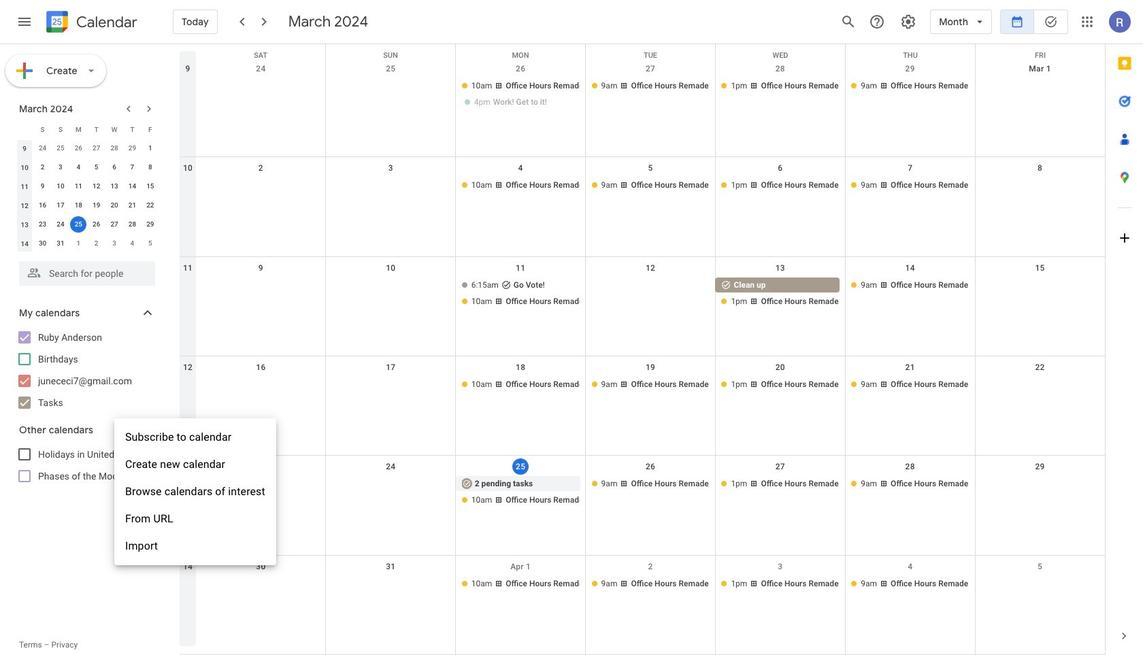 Task type: locate. For each thing, give the bounding box(es) containing it.
10 element
[[52, 178, 69, 195]]

cell inside row group
[[70, 215, 87, 234]]

None search field
[[0, 256, 169, 286]]

add calendars. menu
[[114, 419, 276, 566]]

14 element
[[124, 178, 140, 195]]

february 27 element
[[88, 140, 105, 157]]

4 element
[[70, 159, 87, 176]]

february 29 element
[[124, 140, 140, 157]]

row group
[[16, 139, 159, 253]]

grid
[[180, 44, 1105, 655]]

february 24 element
[[34, 140, 51, 157]]

27 element
[[106, 216, 123, 233]]

tab list
[[1106, 44, 1143, 617]]

february 28 element
[[106, 140, 123, 157]]

11 element
[[70, 178, 87, 195]]

15 element
[[142, 178, 158, 195]]

cell
[[196, 78, 326, 111], [326, 78, 456, 111], [456, 78, 586, 111], [975, 78, 1105, 111], [196, 178, 326, 194], [326, 178, 456, 194], [975, 178, 1105, 194], [70, 215, 87, 234], [196, 277, 326, 310], [326, 277, 456, 310], [456, 277, 586, 310], [586, 277, 716, 310], [716, 277, 845, 310], [975, 277, 1105, 310], [196, 377, 326, 393], [326, 377, 456, 393], [975, 377, 1105, 393], [196, 477, 326, 509], [326, 477, 456, 509], [456, 477, 586, 509], [975, 477, 1105, 509], [196, 576, 326, 593], [326, 576, 456, 593], [975, 576, 1105, 593]]

12 element
[[88, 178, 105, 195]]

6 element
[[106, 159, 123, 176]]

3 element
[[52, 159, 69, 176]]

1 element
[[142, 140, 158, 157]]

main drawer image
[[16, 14, 33, 30]]

row
[[180, 44, 1105, 65], [180, 58, 1105, 157], [16, 120, 159, 139], [16, 139, 159, 158], [180, 157, 1105, 257], [16, 158, 159, 177], [16, 177, 159, 196], [16, 196, 159, 215], [16, 215, 159, 234], [16, 234, 159, 253], [180, 257, 1105, 357], [180, 357, 1105, 456], [180, 456, 1105, 556], [180, 556, 1105, 655]]

5 element
[[88, 159, 105, 176]]

24 element
[[52, 216, 69, 233]]

column header
[[16, 120, 34, 139]]

8 element
[[142, 159, 158, 176]]

19 element
[[88, 197, 105, 214]]

16 element
[[34, 197, 51, 214]]

9 element
[[34, 178, 51, 195]]

28 element
[[124, 216, 140, 233]]

april 1 element
[[70, 235, 87, 252]]

17 element
[[52, 197, 69, 214]]

add other calendars image
[[118, 423, 132, 436]]

18 element
[[70, 197, 87, 214]]

settings menu image
[[900, 14, 917, 30]]

heading
[[73, 14, 137, 30]]



Task type: describe. For each thing, give the bounding box(es) containing it.
april 5 element
[[142, 235, 158, 252]]

heading inside calendar element
[[73, 14, 137, 30]]

row group inside march 2024 grid
[[16, 139, 159, 253]]

25, today element
[[70, 216, 87, 233]]

calendar element
[[44, 8, 137, 38]]

23 element
[[34, 216, 51, 233]]

february 26 element
[[70, 140, 87, 157]]

april 3 element
[[106, 235, 123, 252]]

april 2 element
[[88, 235, 105, 252]]

13 element
[[106, 178, 123, 195]]

march 2024 grid
[[13, 120, 159, 253]]

21 element
[[124, 197, 140, 214]]

february 25 element
[[52, 140, 69, 157]]

other calendars list
[[3, 444, 169, 487]]

7 element
[[124, 159, 140, 176]]

april 4 element
[[124, 235, 140, 252]]

column header inside march 2024 grid
[[16, 120, 34, 139]]

30 element
[[34, 235, 51, 252]]

2 element
[[34, 159, 51, 176]]

Search for people text field
[[27, 261, 147, 286]]

my calendars list
[[3, 327, 169, 414]]

29 element
[[142, 216, 158, 233]]

20 element
[[106, 197, 123, 214]]

31 element
[[52, 235, 69, 252]]

26 element
[[88, 216, 105, 233]]

22 element
[[142, 197, 158, 214]]



Task type: vqa. For each thing, say whether or not it's contained in the screenshot.
View options
no



